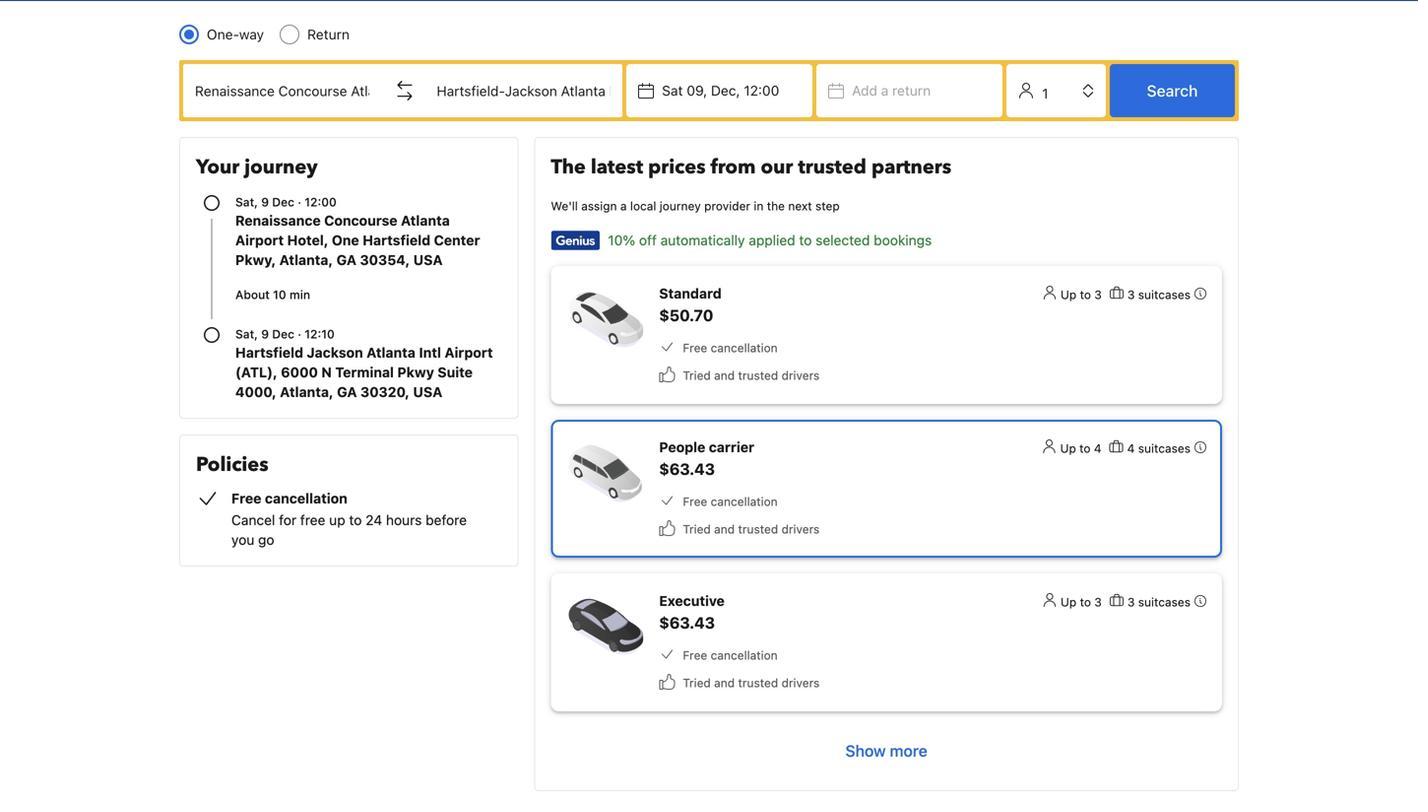 Task type: vqa. For each thing, say whether or not it's contained in the screenshot.
the you
yes



Task type: locate. For each thing, give the bounding box(es) containing it.
1 vertical spatial sat,
[[235, 327, 258, 341]]

0 vertical spatial up
[[1061, 288, 1077, 302]]

a right add
[[882, 82, 889, 99]]

suitcases
[[1139, 288, 1191, 302], [1139, 441, 1191, 455], [1139, 595, 1191, 609]]

1 and from the top
[[715, 369, 735, 382]]

and for $63.43
[[715, 676, 735, 690]]

cancellation for $63.43
[[711, 648, 778, 662]]

tried down people carrier $63.43
[[683, 522, 711, 536]]

2 tried from the top
[[683, 522, 711, 536]]

up to 3
[[1061, 288, 1102, 302], [1061, 595, 1102, 609]]

1 vertical spatial tried and trusted drivers
[[683, 522, 820, 536]]

free for $63.43
[[683, 648, 708, 662]]

dec for renaissance
[[272, 195, 295, 209]]

free cancellation for $50.70
[[683, 341, 778, 355]]

tried and trusted drivers down executive $63.43
[[683, 676, 820, 690]]

drivers
[[782, 369, 820, 382], [782, 522, 820, 536], [782, 676, 820, 690]]

4 left "4 suitcases"
[[1095, 441, 1102, 455]]

2 3 suitcases from the top
[[1128, 595, 1191, 609]]

atlanta up pkwy
[[367, 344, 416, 361]]

1 drivers from the top
[[782, 369, 820, 382]]

policies
[[196, 451, 269, 478]]

0 vertical spatial 12:00
[[744, 82, 780, 99]]

1 up to 3 from the top
[[1061, 288, 1102, 302]]

more
[[890, 741, 928, 760]]

trusted for $50.70
[[739, 369, 779, 382]]

tried down executive $63.43
[[683, 676, 711, 690]]

1 horizontal spatial a
[[882, 82, 889, 99]]

2 $63.43 from the top
[[659, 613, 715, 632]]

you
[[232, 532, 255, 548]]

2 vertical spatial free cancellation
[[683, 648, 778, 662]]

1 vertical spatial drivers
[[782, 522, 820, 536]]

1 vertical spatial 12:00
[[305, 195, 337, 209]]

ga down one
[[337, 252, 357, 268]]

1 vertical spatial ga
[[337, 384, 357, 400]]

and down executive $63.43
[[715, 676, 735, 690]]

0 horizontal spatial hartsfield
[[235, 344, 303, 361]]

free cancellation down $50.70
[[683, 341, 778, 355]]

free down $50.70
[[683, 341, 708, 355]]

atlanta up center
[[401, 212, 450, 229]]

3 suitcases
[[1128, 288, 1191, 302], [1128, 595, 1191, 609]]

1 vertical spatial 9
[[261, 327, 269, 341]]

1 vertical spatial up to 3
[[1061, 595, 1102, 609]]

cancellation inside free cancellation cancel for free up to 24 hours before you go
[[265, 490, 348, 506]]

9 inside sat, 9 dec · 12:10 hartsfield jackson atlanta intl airport (atl), 6000 n terminal pkwy suite 4000, atlanta, ga 30320, usa
[[261, 327, 269, 341]]

3
[[1095, 288, 1102, 302], [1128, 288, 1135, 302], [1095, 595, 1102, 609], [1128, 595, 1135, 609]]

sat, right circle empty image
[[235, 327, 258, 341]]

2 usa from the top
[[413, 384, 443, 400]]

hartsfield up (atl),
[[235, 344, 303, 361]]

$63.43 down executive
[[659, 613, 715, 632]]

3 drivers from the top
[[782, 676, 820, 690]]

$63.43 inside people carrier $63.43
[[659, 460, 715, 478]]

4
[[1095, 441, 1102, 455], [1128, 441, 1135, 455]]

12:00 inside sat 09, dec, 12:00 button
[[744, 82, 780, 99]]

3 tried from the top
[[683, 676, 711, 690]]

airport up pkwy,
[[235, 232, 284, 248]]

cancellation down the carrier
[[711, 495, 778, 508]]

3 and from the top
[[715, 676, 735, 690]]

· inside sat, 9 dec · 12:10 hartsfield jackson atlanta intl airport (atl), 6000 n terminal pkwy suite 4000, atlanta, ga 30320, usa
[[298, 327, 302, 341]]

sat, right circle empty icon
[[235, 195, 258, 209]]

2 up to 3 from the top
[[1061, 595, 1102, 609]]

journey right local
[[660, 199, 701, 213]]

0 vertical spatial free cancellation
[[683, 341, 778, 355]]

dec inside sat, 9 dec · 12:00 renaissance concourse atlanta airport hotel, one hartsfield center pkwy, atlanta, ga 30354, usa
[[272, 195, 295, 209]]

show more
[[846, 741, 928, 760]]

usa down center
[[414, 252, 443, 268]]

0 vertical spatial ·
[[298, 195, 302, 209]]

up
[[1061, 288, 1077, 302], [1061, 441, 1077, 455], [1061, 595, 1077, 609]]

airport
[[235, 232, 284, 248], [445, 344, 493, 361]]

1 $63.43 from the top
[[659, 460, 715, 478]]

0 vertical spatial tried
[[683, 369, 711, 382]]

show
[[846, 741, 886, 760]]

9
[[261, 195, 269, 209], [261, 327, 269, 341]]

0 horizontal spatial journey
[[245, 154, 318, 181]]

add
[[852, 82, 878, 99]]

pkwy
[[398, 364, 434, 380]]

up to 3 for $50.70
[[1061, 288, 1102, 302]]

0 horizontal spatial 4
[[1095, 441, 1102, 455]]

1 horizontal spatial 4
[[1128, 441, 1135, 455]]

atlanta inside sat, 9 dec · 12:00 renaissance concourse atlanta airport hotel, one hartsfield center pkwy, atlanta, ga 30354, usa
[[401, 212, 450, 229]]

carrier
[[709, 439, 755, 455]]

jackson
[[307, 344, 363, 361]]

2 suitcases from the top
[[1139, 441, 1191, 455]]

tried and trusted drivers down people carrier $63.43
[[683, 522, 820, 536]]

sat, inside sat, 9 dec · 12:00 renaissance concourse atlanta airport hotel, one hartsfield center pkwy, atlanta, ga 30354, usa
[[235, 195, 258, 209]]

executive
[[659, 593, 725, 609]]

cancellation
[[711, 341, 778, 355], [265, 490, 348, 506], [711, 495, 778, 508], [711, 648, 778, 662]]

up for carrier
[[1061, 441, 1077, 455]]

selected
[[816, 232, 870, 248]]

3 tried and trusted drivers from the top
[[683, 676, 820, 690]]

4 suitcases
[[1128, 441, 1191, 455]]

2 vertical spatial tried
[[683, 676, 711, 690]]

tried and trusted drivers for $63.43
[[683, 676, 820, 690]]

0 vertical spatial tried and trusted drivers
[[683, 369, 820, 382]]

1 dec from the top
[[272, 195, 295, 209]]

people carrier $63.43
[[659, 439, 755, 478]]

0 vertical spatial airport
[[235, 232, 284, 248]]

atlanta
[[401, 212, 450, 229], [367, 344, 416, 361]]

to inside free cancellation cancel for free up to 24 hours before you go
[[349, 512, 362, 528]]

2 sat, from the top
[[235, 327, 258, 341]]

1 vertical spatial tried
[[683, 522, 711, 536]]

cancellation down $50.70
[[711, 341, 778, 355]]

0 horizontal spatial airport
[[235, 232, 284, 248]]

automatically
[[661, 232, 745, 248]]

0 vertical spatial up to 3
[[1061, 288, 1102, 302]]

min
[[290, 288, 310, 302]]

12:00 up hotel,
[[305, 195, 337, 209]]

1 free cancellation from the top
[[683, 341, 778, 355]]

sat
[[662, 82, 683, 99]]

dec,
[[711, 82, 741, 99]]

0 vertical spatial suitcases
[[1139, 288, 1191, 302]]

9 up renaissance
[[261, 195, 269, 209]]

· for renaissance
[[298, 195, 302, 209]]

2 vertical spatial tried and trusted drivers
[[683, 676, 820, 690]]

1 horizontal spatial 12:00
[[744, 82, 780, 99]]

sat 09, dec, 12:00 button
[[627, 64, 813, 117]]

· inside sat, 9 dec · 12:00 renaissance concourse atlanta airport hotel, one hartsfield center pkwy, atlanta, ga 30354, usa
[[298, 195, 302, 209]]

free cancellation down people carrier $63.43
[[683, 495, 778, 508]]

1 horizontal spatial hartsfield
[[363, 232, 431, 248]]

·
[[298, 195, 302, 209], [298, 327, 302, 341]]

1 9 from the top
[[261, 195, 269, 209]]

12:10
[[305, 327, 335, 341]]

free for $50.70
[[683, 341, 708, 355]]

free down people carrier $63.43
[[683, 495, 708, 508]]

2 and from the top
[[715, 522, 735, 536]]

2 vertical spatial drivers
[[782, 676, 820, 690]]

airport inside sat, 9 dec · 12:10 hartsfield jackson atlanta intl airport (atl), 6000 n terminal pkwy suite 4000, atlanta, ga 30320, usa
[[445, 344, 493, 361]]

3 suitcases from the top
[[1139, 595, 1191, 609]]

4 right up to 4
[[1128, 441, 1135, 455]]

hartsfield inside sat, 9 dec · 12:10 hartsfield jackson atlanta intl airport (atl), 6000 n terminal pkwy suite 4000, atlanta, ga 30320, usa
[[235, 344, 303, 361]]

3 free cancellation from the top
[[683, 648, 778, 662]]

dec for hartsfield
[[272, 327, 295, 341]]

1 horizontal spatial airport
[[445, 344, 493, 361]]

$63.43 inside executive $63.43
[[659, 613, 715, 632]]

2 tried and trusted drivers from the top
[[683, 522, 820, 536]]

· left 12:00 timer
[[298, 195, 302, 209]]

0 vertical spatial dec
[[272, 195, 295, 209]]

0 horizontal spatial 12:00
[[305, 195, 337, 209]]

0 vertical spatial and
[[715, 369, 735, 382]]

search button
[[1110, 64, 1236, 117]]

Pick-up location field
[[183, 67, 381, 114]]

24
[[366, 512, 382, 528]]

free cancellation cancel for free up to 24 hours before you go
[[232, 490, 467, 548]]

ga
[[337, 252, 357, 268], [337, 384, 357, 400]]

1 vertical spatial atlanta,
[[280, 384, 334, 400]]

executive $63.43
[[659, 593, 725, 632]]

atlanta inside sat, 9 dec · 12:10 hartsfield jackson atlanta intl airport (atl), 6000 n terminal pkwy suite 4000, atlanta, ga 30320, usa
[[367, 344, 416, 361]]

journey up 12:00 timer
[[245, 154, 318, 181]]

dec inside sat, 9 dec · 12:10 hartsfield jackson atlanta intl airport (atl), 6000 n terminal pkwy suite 4000, atlanta, ga 30320, usa
[[272, 327, 295, 341]]

9 up (atl),
[[261, 327, 269, 341]]

0 vertical spatial usa
[[414, 252, 443, 268]]

free up cancel
[[232, 490, 262, 506]]

dec
[[272, 195, 295, 209], [272, 327, 295, 341]]

$63.43 down the people
[[659, 460, 715, 478]]

dec up renaissance
[[272, 195, 295, 209]]

cancel
[[232, 512, 275, 528]]

ga down the terminal
[[337, 384, 357, 400]]

sat, inside sat, 9 dec · 12:10 hartsfield jackson atlanta intl airport (atl), 6000 n terminal pkwy suite 4000, atlanta, ga 30320, usa
[[235, 327, 258, 341]]

$63.43
[[659, 460, 715, 478], [659, 613, 715, 632]]

the
[[767, 199, 785, 213]]

tried and trusted drivers for carrier
[[683, 522, 820, 536]]

free cancellation
[[683, 341, 778, 355], [683, 495, 778, 508], [683, 648, 778, 662]]

suitcases for $63.43
[[1139, 595, 1191, 609]]

2 vertical spatial up
[[1061, 595, 1077, 609]]

0 vertical spatial $63.43
[[659, 460, 715, 478]]

airport up suite
[[445, 344, 493, 361]]

hartsfield
[[363, 232, 431, 248], [235, 344, 303, 361]]

1 vertical spatial hartsfield
[[235, 344, 303, 361]]

(atl),
[[235, 364, 278, 380]]

2 vertical spatial suitcases
[[1139, 595, 1191, 609]]

1 vertical spatial ·
[[298, 327, 302, 341]]

dec left 12:10 timer
[[272, 327, 295, 341]]

free for carrier
[[683, 495, 708, 508]]

atlanta for jackson
[[367, 344, 416, 361]]

0 vertical spatial a
[[882, 82, 889, 99]]

cancellation up free
[[265, 490, 348, 506]]

and down people carrier $63.43
[[715, 522, 735, 536]]

cancellation for carrier
[[711, 495, 778, 508]]

trusted for carrier
[[739, 522, 779, 536]]

0 vertical spatial hartsfield
[[363, 232, 431, 248]]

free down executive $63.43
[[683, 648, 708, 662]]

partners
[[872, 154, 952, 181]]

cancellation down executive $63.43
[[711, 648, 778, 662]]

30354,
[[360, 252, 410, 268]]

atlanta, down hotel,
[[280, 252, 333, 268]]

1 · from the top
[[298, 195, 302, 209]]

tried for carrier
[[683, 522, 711, 536]]

2 · from the top
[[298, 327, 302, 341]]

1 tried from the top
[[683, 369, 711, 382]]

prices
[[648, 154, 706, 181]]

and
[[715, 369, 735, 382], [715, 522, 735, 536], [715, 676, 735, 690]]

2 dec from the top
[[272, 327, 295, 341]]

atlanta, down 6000
[[280, 384, 334, 400]]

sat,
[[235, 195, 258, 209], [235, 327, 258, 341]]

usa down pkwy
[[413, 384, 443, 400]]

for
[[279, 512, 297, 528]]

and up the carrier
[[715, 369, 735, 382]]

up
[[329, 512, 346, 528]]

1 vertical spatial atlanta
[[367, 344, 416, 361]]

renaissance
[[235, 212, 321, 229]]

2 4 from the left
[[1128, 441, 1135, 455]]

1 3 suitcases from the top
[[1128, 288, 1191, 302]]

atlanta,
[[280, 252, 333, 268], [280, 384, 334, 400]]

1 vertical spatial 3 suitcases
[[1128, 595, 1191, 609]]

0 vertical spatial atlanta
[[401, 212, 450, 229]]

in
[[754, 199, 764, 213]]

the
[[551, 154, 586, 181]]

to
[[800, 232, 812, 248], [1080, 288, 1092, 302], [1080, 441, 1091, 455], [349, 512, 362, 528], [1080, 595, 1092, 609]]

and for $50.70
[[715, 369, 735, 382]]

free cancellation down executive $63.43
[[683, 648, 778, 662]]

0 vertical spatial ga
[[337, 252, 357, 268]]

12:00
[[744, 82, 780, 99], [305, 195, 337, 209]]

1 vertical spatial and
[[715, 522, 735, 536]]

standard $50.70
[[659, 285, 722, 325]]

hours
[[386, 512, 422, 528]]

2 free cancellation from the top
[[683, 495, 778, 508]]

sat, for hartsfield
[[235, 327, 258, 341]]

tried for $50.70
[[683, 369, 711, 382]]

1 vertical spatial airport
[[445, 344, 493, 361]]

next
[[789, 199, 813, 213]]

tried and trusted drivers up the carrier
[[683, 369, 820, 382]]

standard
[[659, 285, 722, 302]]

before
[[426, 512, 467, 528]]

0 horizontal spatial a
[[621, 199, 627, 213]]

1 vertical spatial free cancellation
[[683, 495, 778, 508]]

Drop-off location text field
[[425, 67, 623, 114]]

and for carrier
[[715, 522, 735, 536]]

0 vertical spatial 9
[[261, 195, 269, 209]]

add a return
[[852, 82, 931, 99]]

12:00 right dec,
[[744, 82, 780, 99]]

1 sat, from the top
[[235, 195, 258, 209]]

3 suitcases for $50.70
[[1128, 288, 1191, 302]]

1 tried and trusted drivers from the top
[[683, 369, 820, 382]]

1 vertical spatial dec
[[272, 327, 295, 341]]

free
[[300, 512, 326, 528]]

2 9 from the top
[[261, 327, 269, 341]]

1 vertical spatial $63.43
[[659, 613, 715, 632]]

0 vertical spatial atlanta,
[[280, 252, 333, 268]]

1 usa from the top
[[414, 252, 443, 268]]

terminal
[[335, 364, 394, 380]]

1 horizontal spatial journey
[[660, 199, 701, 213]]

1 vertical spatial up
[[1061, 441, 1077, 455]]

tried down $50.70
[[683, 369, 711, 382]]

assign
[[582, 199, 617, 213]]

our
[[761, 154, 794, 181]]

free cancellation for carrier
[[683, 495, 778, 508]]

1 vertical spatial suitcases
[[1139, 441, 1191, 455]]

airport inside sat, 9 dec · 12:00 renaissance concourse atlanta airport hotel, one hartsfield center pkwy, atlanta, ga 30354, usa
[[235, 232, 284, 248]]

0 vertical spatial drivers
[[782, 369, 820, 382]]

1 vertical spatial usa
[[413, 384, 443, 400]]

3 suitcases for $63.43
[[1128, 595, 1191, 609]]

0 vertical spatial journey
[[245, 154, 318, 181]]

0 vertical spatial sat,
[[235, 195, 258, 209]]

1 suitcases from the top
[[1139, 288, 1191, 302]]

tried for $63.43
[[683, 676, 711, 690]]

2 vertical spatial and
[[715, 676, 735, 690]]

hartsfield up 30354,
[[363, 232, 431, 248]]

· left 12:10 timer
[[298, 327, 302, 341]]

9 inside sat, 9 dec · 12:00 renaissance concourse atlanta airport hotel, one hartsfield center pkwy, atlanta, ga 30354, usa
[[261, 195, 269, 209]]

0 vertical spatial 3 suitcases
[[1128, 288, 1191, 302]]

sat 09, dec, 12:00
[[662, 82, 780, 99]]

trusted
[[798, 154, 867, 181], [739, 369, 779, 382], [739, 522, 779, 536], [739, 676, 779, 690]]

free
[[683, 341, 708, 355], [232, 490, 262, 506], [683, 495, 708, 508], [683, 648, 708, 662]]

2 drivers from the top
[[782, 522, 820, 536]]

a left local
[[621, 199, 627, 213]]



Task type: describe. For each thing, give the bounding box(es) containing it.
hotel,
[[287, 232, 329, 248]]

usa inside sat, 9 dec · 12:10 hartsfield jackson atlanta intl airport (atl), 6000 n terminal pkwy suite 4000, atlanta, ga 30320, usa
[[413, 384, 443, 400]]

free cancellation for $63.43
[[683, 648, 778, 662]]

one
[[332, 232, 359, 248]]

search
[[1147, 81, 1199, 100]]

· for hartsfield
[[298, 327, 302, 341]]

12:00 timer
[[305, 195, 337, 209]]

up for $63.43
[[1061, 595, 1077, 609]]

6000
[[281, 364, 318, 380]]

1 vertical spatial a
[[621, 199, 627, 213]]

one-way
[[207, 26, 264, 42]]

drivers for $50.70
[[782, 369, 820, 382]]

up for $50.70
[[1061, 288, 1077, 302]]

to for $50.70
[[1080, 288, 1092, 302]]

go
[[258, 532, 275, 548]]

9 for hartsfield
[[261, 327, 269, 341]]

latest
[[591, 154, 644, 181]]

12:00 inside sat, 9 dec · 12:00 renaissance concourse atlanta airport hotel, one hartsfield center pkwy, atlanta, ga 30354, usa
[[305, 195, 337, 209]]

pkwy,
[[235, 252, 276, 268]]

cancellation for $50.70
[[711, 341, 778, 355]]

drivers for carrier
[[782, 522, 820, 536]]

30320,
[[361, 384, 410, 400]]

4000,
[[235, 384, 277, 400]]

atlanta, inside sat, 9 dec · 12:10 hartsfield jackson atlanta intl airport (atl), 6000 n terminal pkwy suite 4000, atlanta, ga 30320, usa
[[280, 384, 334, 400]]

Drop-off location field
[[425, 67, 623, 114]]

we'll assign a local journey provider in the next step
[[551, 199, 840, 213]]

your
[[196, 154, 240, 181]]

to for $63.43
[[1080, 595, 1092, 609]]

circle empty image
[[204, 327, 220, 343]]

provider
[[705, 199, 751, 213]]

free inside free cancellation cancel for free up to 24 hours before you go
[[232, 490, 262, 506]]

off
[[639, 232, 657, 248]]

return
[[893, 82, 931, 99]]

suitcases for carrier
[[1139, 441, 1191, 455]]

atlanta for concourse
[[401, 212, 450, 229]]

09,
[[687, 82, 708, 99]]

bookings
[[874, 232, 932, 248]]

people
[[659, 439, 706, 455]]

usa inside sat, 9 dec · 12:00 renaissance concourse atlanta airport hotel, one hartsfield center pkwy, atlanta, ga 30354, usa
[[414, 252, 443, 268]]

add a return button
[[817, 64, 1003, 117]]

we'll
[[551, 199, 578, 213]]

return
[[307, 26, 350, 42]]

atlanta, inside sat, 9 dec · 12:00 renaissance concourse atlanta airport hotel, one hartsfield center pkwy, atlanta, ga 30354, usa
[[280, 252, 333, 268]]

about 10 min
[[235, 288, 310, 302]]

suite
[[438, 364, 473, 380]]

ga inside sat, 9 dec · 12:00 renaissance concourse atlanta airport hotel, one hartsfield center pkwy, atlanta, ga 30354, usa
[[337, 252, 357, 268]]

trusted for $63.43
[[739, 676, 779, 690]]

Pick-up location text field
[[183, 67, 381, 114]]

$50.70
[[659, 306, 714, 325]]

sat, for renaissance
[[235, 195, 258, 209]]

step
[[816, 199, 840, 213]]

from
[[711, 154, 756, 181]]

to for carrier
[[1080, 441, 1091, 455]]

concourse
[[324, 212, 398, 229]]

up to 3 for $63.43
[[1061, 595, 1102, 609]]

1 4 from the left
[[1095, 441, 1102, 455]]

sat, 9 dec · 12:00 renaissance concourse atlanta airport hotel, one hartsfield center pkwy, atlanta, ga 30354, usa
[[235, 195, 480, 268]]

10%
[[608, 232, 636, 248]]

about
[[235, 288, 270, 302]]

local
[[631, 199, 657, 213]]

12:10 timer
[[305, 327, 335, 341]]

1 vertical spatial journey
[[660, 199, 701, 213]]

intl
[[419, 344, 441, 361]]

10% off automatically applied to selected bookings
[[608, 232, 932, 248]]

circle empty image
[[204, 195, 220, 211]]

9 for renaissance
[[261, 195, 269, 209]]

n
[[322, 364, 332, 380]]

10
[[273, 288, 286, 302]]

sat, 9 dec · 12:10 hartsfield jackson atlanta intl airport (atl), 6000 n terminal pkwy suite 4000, atlanta, ga 30320, usa
[[235, 327, 493, 400]]

a inside button
[[882, 82, 889, 99]]

show more button
[[551, 727, 1223, 774]]

hartsfield inside sat, 9 dec · 12:00 renaissance concourse atlanta airport hotel, one hartsfield center pkwy, atlanta, ga 30354, usa
[[363, 232, 431, 248]]

the latest prices from our trusted partners
[[551, 154, 952, 181]]

your journey
[[196, 154, 318, 181]]

applied
[[749, 232, 796, 248]]

way
[[239, 26, 264, 42]]

center
[[434, 232, 480, 248]]

one-
[[207, 26, 239, 42]]

up to 4
[[1061, 441, 1102, 455]]

tried and trusted drivers for $50.70
[[683, 369, 820, 382]]

ga inside sat, 9 dec · 12:10 hartsfield jackson atlanta intl airport (atl), 6000 n terminal pkwy suite 4000, atlanta, ga 30320, usa
[[337, 384, 357, 400]]

suitcases for $50.70
[[1139, 288, 1191, 302]]

drivers for $63.43
[[782, 676, 820, 690]]



